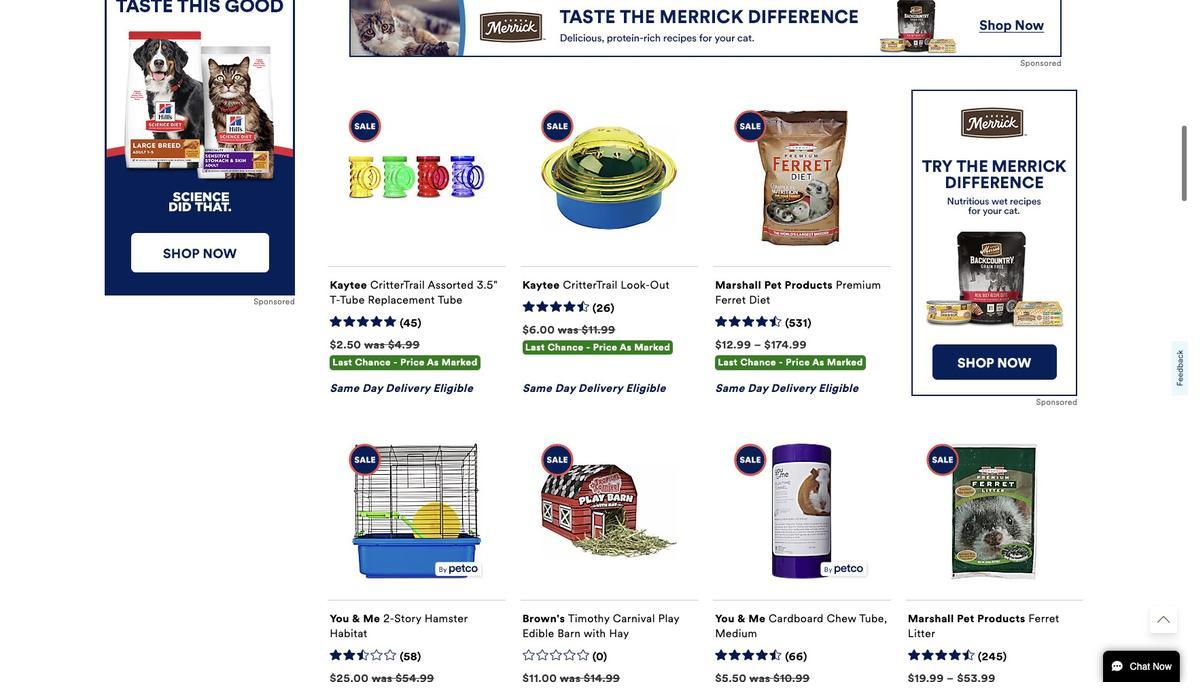 Task type: locate. For each thing, give the bounding box(es) containing it.
3 same day delivery eligible from the left
[[715, 382, 859, 395]]

0 vertical spatial ferret
[[715, 294, 746, 307]]

- down $4.99
[[394, 357, 398, 369]]

0 horizontal spatial &
[[352, 613, 360, 625]]

1 horizontal spatial tube
[[438, 294, 463, 307]]

was right "$2.50"
[[364, 339, 385, 352]]

edible
[[522, 628, 554, 640]]

chance inside $6.00 was $11.99 last chance - price as marked
[[548, 342, 584, 354]]

me for habitat
[[363, 613, 380, 625]]

2 tube from the left
[[438, 294, 463, 307]]

1 tube from the left
[[340, 294, 365, 307]]

delivery
[[386, 382, 430, 395], [578, 382, 623, 395], [771, 382, 816, 395]]

0 horizontal spatial -
[[394, 357, 398, 369]]

0 horizontal spatial you
[[330, 613, 349, 625]]

premium ferret diet
[[715, 279, 881, 307]]

you & me
[[330, 613, 380, 625], [715, 613, 766, 625]]

1 vertical spatial marshall
[[908, 613, 954, 625]]

was for $6.00
[[558, 324, 579, 337]]

last down "$2.50"
[[332, 357, 352, 369]]

products up "(531)"
[[785, 279, 833, 292]]

ferret litter
[[908, 613, 1059, 640]]

you & me up habitat in the left bottom of the page
[[330, 613, 380, 625]]

0 horizontal spatial ferret
[[715, 294, 746, 307]]

products for ferret
[[977, 613, 1025, 625]]

1 horizontal spatial delivery
[[578, 382, 623, 395]]

1 vertical spatial pet
[[957, 613, 974, 625]]

products up (245)
[[977, 613, 1025, 625]]

1 horizontal spatial -
[[586, 342, 590, 354]]

$6.00
[[522, 324, 555, 337]]

you up medium
[[715, 613, 735, 625]]

marshall pet products up (245)
[[908, 613, 1025, 625]]

price inside "$2.50 was $4.99 last chance - price as marked"
[[400, 357, 425, 369]]

3 delivery from the left
[[771, 382, 816, 395]]

last inside "$2.50 was $4.99 last chance - price as marked"
[[332, 357, 352, 369]]

2 kaytee from the left
[[522, 279, 560, 292]]

0 horizontal spatial me
[[363, 613, 380, 625]]

marked for $11.99
[[634, 342, 670, 354]]

chance down the $6.00
[[548, 342, 584, 354]]

marshall pet products for litter
[[908, 613, 1025, 625]]

1 you from the left
[[330, 613, 349, 625]]

& up medium
[[738, 613, 746, 625]]

1 delivery from the left
[[386, 382, 430, 395]]

0 horizontal spatial products
[[785, 279, 833, 292]]

2 horizontal spatial -
[[779, 357, 783, 369]]

2 horizontal spatial day
[[748, 382, 768, 395]]

t-
[[330, 294, 340, 307]]

marked inside "$2.50 was $4.99 last chance - price as marked"
[[442, 357, 478, 369]]

1 horizontal spatial eligible
[[626, 382, 666, 395]]

last inside $12.99 – $174.99 last chance - price as marked
[[718, 357, 738, 369]]

1 horizontal spatial crittertrail
[[563, 279, 618, 292]]

0 vertical spatial sponsored
[[1020, 59, 1062, 68]]

1 & from the left
[[352, 613, 360, 625]]

&
[[352, 613, 360, 625], [738, 613, 746, 625]]

marshall up litter
[[908, 613, 954, 625]]

- inside $6.00 was $11.99 last chance - price as marked
[[586, 342, 590, 354]]

0 horizontal spatial day
[[362, 382, 383, 395]]

- for $4.99
[[394, 357, 398, 369]]

0 horizontal spatial delivery
[[386, 382, 430, 395]]

(66)
[[785, 651, 807, 664]]

1 horizontal spatial &
[[738, 613, 746, 625]]

marked inside $12.99 – $174.99 last chance - price as marked
[[827, 357, 863, 369]]

price for $11.99
[[593, 342, 617, 354]]

day for $11.99
[[555, 382, 575, 395]]

1 horizontal spatial you
[[715, 613, 735, 625]]

1 horizontal spatial marshall
[[908, 613, 954, 625]]

1 horizontal spatial ferret
[[1029, 613, 1059, 625]]

you for 2-story hamster habitat
[[330, 613, 349, 625]]

marked inside $6.00 was $11.99 last chance - price as marked
[[634, 342, 670, 354]]

day down "$2.50 was $4.99 last chance - price as marked" at the left of the page
[[362, 382, 383, 395]]

1 horizontal spatial same day delivery eligible
[[522, 382, 666, 395]]

day down $6.00 was $11.99 last chance - price as marked
[[555, 382, 575, 395]]

0 horizontal spatial price
[[400, 357, 425, 369]]

0 horizontal spatial you & me
[[330, 613, 380, 625]]

0 vertical spatial pet
[[764, 279, 782, 292]]

1 me from the left
[[363, 613, 380, 625]]

1 horizontal spatial day
[[555, 382, 575, 395]]

2 horizontal spatial chance
[[740, 357, 776, 369]]

pet
[[764, 279, 782, 292], [957, 613, 974, 625]]

1 you & me from the left
[[330, 613, 380, 625]]

delivery down "$2.50 was $4.99 last chance - price as marked" at the left of the page
[[386, 382, 430, 395]]

pet up from $19.99 up to $53.99 "element"
[[957, 613, 974, 625]]

delivery down $12.99 – $174.99 last chance - price as marked
[[771, 382, 816, 395]]

3.5"
[[477, 279, 498, 292]]

was right the $6.00
[[558, 324, 579, 337]]

last for $2.50
[[332, 357, 352, 369]]

0 horizontal spatial last
[[332, 357, 352, 369]]

2 delivery from the left
[[578, 382, 623, 395]]

last down the $6.00
[[525, 342, 545, 354]]

products
[[785, 279, 833, 292], [977, 613, 1025, 625]]

3 eligible from the left
[[818, 382, 859, 395]]

day down the –
[[748, 382, 768, 395]]

tube,
[[859, 613, 887, 625]]

& up habitat in the left bottom of the page
[[352, 613, 360, 625]]

1 horizontal spatial me
[[749, 613, 766, 625]]

last for $6.00
[[525, 342, 545, 354]]

1 horizontal spatial marshall pet products
[[908, 613, 1025, 625]]

0 horizontal spatial marshall pet products
[[715, 279, 833, 292]]

marked for $4.99
[[442, 357, 478, 369]]

tube down assorted
[[438, 294, 463, 307]]

as inside $6.00 was $11.99 last chance - price as marked
[[620, 342, 632, 354]]

same down "$2.50"
[[330, 382, 359, 395]]

0 vertical spatial marshall
[[715, 279, 761, 292]]

same day delivery eligible down "$2.50 was $4.99 last chance - price as marked" at the left of the page
[[330, 382, 473, 395]]

0 horizontal spatial as
[[427, 357, 439, 369]]

last
[[525, 342, 545, 354], [332, 357, 352, 369], [718, 357, 738, 369]]

2 eligible from the left
[[626, 382, 666, 395]]

kaytee up the $6.00
[[522, 279, 560, 292]]

1 vertical spatial products
[[977, 613, 1025, 625]]

chance for $2.50
[[355, 357, 391, 369]]

day
[[362, 382, 383, 395], [555, 382, 575, 395], [748, 382, 768, 395]]

- inside "$2.50 was $4.99 last chance - price as marked"
[[394, 357, 398, 369]]

same
[[330, 382, 359, 395], [522, 382, 552, 395], [715, 382, 745, 395]]

0 horizontal spatial marked
[[442, 357, 478, 369]]

pet up diet
[[764, 279, 782, 292]]

45 reviews element
[[400, 317, 422, 331]]

me for medium
[[749, 613, 766, 625]]

0 horizontal spatial kaytee
[[330, 279, 367, 292]]

price down $174.99
[[786, 357, 810, 369]]

sponsored
[[1020, 59, 1062, 68], [254, 297, 295, 307], [1036, 398, 1077, 407]]

premium
[[836, 279, 881, 292]]

same for $6.00
[[522, 382, 552, 395]]

2 horizontal spatial price
[[786, 357, 810, 369]]

- down $174.99
[[779, 357, 783, 369]]

2 you & me from the left
[[715, 613, 766, 625]]

2 you from the left
[[715, 613, 735, 625]]

2 horizontal spatial marked
[[827, 357, 863, 369]]

as
[[620, 342, 632, 354], [427, 357, 439, 369], [812, 357, 824, 369]]

price
[[593, 342, 617, 354], [400, 357, 425, 369], [786, 357, 810, 369]]

ferret
[[715, 294, 746, 307], [1029, 613, 1059, 625]]

1 horizontal spatial was
[[558, 324, 579, 337]]

2 & from the left
[[738, 613, 746, 625]]

was
[[558, 324, 579, 337], [364, 339, 385, 352]]

531 reviews element
[[785, 317, 812, 331]]

as inside $12.99 – $174.99 last chance - price as marked
[[812, 357, 824, 369]]

chance down the –
[[740, 357, 776, 369]]

sponsored link
[[105, 0, 295, 308], [349, 0, 1062, 69], [912, 90, 1077, 409]]

2 horizontal spatial eligible
[[818, 382, 859, 395]]

1 eligible from the left
[[433, 382, 473, 395]]

marshall pet products
[[715, 279, 833, 292], [908, 613, 1025, 625]]

0 vertical spatial was
[[558, 324, 579, 337]]

same for $12.99
[[715, 382, 745, 395]]

price for $4.99
[[400, 357, 425, 369]]

26 reviews element
[[592, 302, 615, 316]]

hay
[[609, 628, 629, 640]]

1 vertical spatial ferret
[[1029, 613, 1059, 625]]

- down '$11.99'
[[586, 342, 590, 354]]

0 horizontal spatial pet
[[764, 279, 782, 292]]

same day delivery eligible down $12.99 – $174.99 last chance - price as marked
[[715, 382, 859, 395]]

1 horizontal spatial as
[[620, 342, 632, 354]]

2 horizontal spatial same day delivery eligible
[[715, 382, 859, 395]]

0 horizontal spatial same
[[330, 382, 359, 395]]

assorted
[[428, 279, 474, 292]]

me
[[363, 613, 380, 625], [749, 613, 766, 625]]

chance inside $12.99 – $174.99 last chance - price as marked
[[740, 357, 776, 369]]

same day delivery eligible for $11.99
[[522, 382, 666, 395]]

last inside $6.00 was $11.99 last chance - price as marked
[[525, 342, 545, 354]]

look-
[[621, 279, 650, 292]]

chance down "$2.50"
[[355, 357, 391, 369]]

(0)
[[592, 651, 607, 664]]

0 horizontal spatial chance
[[355, 357, 391, 369]]

3 same from the left
[[715, 382, 745, 395]]

0 horizontal spatial tube
[[340, 294, 365, 307]]

chance
[[548, 342, 584, 354], [355, 357, 391, 369], [740, 357, 776, 369]]

2 day from the left
[[555, 382, 575, 395]]

crittertrail up '(26)'
[[563, 279, 618, 292]]

was inside $6.00 was $11.99 last chance - price as marked
[[558, 324, 579, 337]]

crittertrail up replacement
[[370, 279, 425, 292]]

2 horizontal spatial delivery
[[771, 382, 816, 395]]

was inside "$2.50 was $4.99 last chance - price as marked"
[[364, 339, 385, 352]]

was for $2.50
[[364, 339, 385, 352]]

2 horizontal spatial same
[[715, 382, 745, 395]]

1 horizontal spatial products
[[977, 613, 1025, 625]]

0 horizontal spatial eligible
[[433, 382, 473, 395]]

delivery down $6.00 was $11.99 last chance - price as marked
[[578, 382, 623, 395]]

eligible
[[433, 382, 473, 395], [626, 382, 666, 395], [818, 382, 859, 395]]

eligible for $4.99
[[433, 382, 473, 395]]

marshall up diet
[[715, 279, 761, 292]]

last down $12.99
[[718, 357, 738, 369]]

same day delivery eligible down $6.00 was $11.99 last chance - price as marked
[[522, 382, 666, 395]]

same down $12.99
[[715, 382, 745, 395]]

$174.99
[[764, 339, 807, 352]]

crittertrail
[[370, 279, 425, 292], [563, 279, 618, 292]]

me up medium
[[749, 613, 766, 625]]

marshall for litter
[[908, 613, 954, 625]]

-
[[586, 342, 590, 354], [394, 357, 398, 369], [779, 357, 783, 369]]

0 horizontal spatial was
[[364, 339, 385, 352]]

products for premium
[[785, 279, 833, 292]]

2 horizontal spatial as
[[812, 357, 824, 369]]

price down '$11.99'
[[593, 342, 617, 354]]

0 vertical spatial marshall pet products
[[715, 279, 833, 292]]

kaytee for kaytee
[[330, 279, 367, 292]]

crittertrail assorted 3.5" t-tube replacement tube
[[330, 279, 498, 307]]

marshall
[[715, 279, 761, 292], [908, 613, 954, 625]]

day for $4.99
[[362, 382, 383, 395]]

kaytee up t-
[[330, 279, 367, 292]]

2 vertical spatial sponsored
[[1036, 398, 1077, 407]]

price inside $6.00 was $11.99 last chance - price as marked
[[593, 342, 617, 354]]

brown's
[[522, 613, 565, 625]]

3 day from the left
[[748, 382, 768, 395]]

2 same day delivery eligible from the left
[[522, 382, 666, 395]]

& for habitat
[[352, 613, 360, 625]]

2 horizontal spatial last
[[718, 357, 738, 369]]

tube
[[340, 294, 365, 307], [438, 294, 463, 307]]

2 me from the left
[[749, 613, 766, 625]]

as inside "$2.50 was $4.99 last chance - price as marked"
[[427, 357, 439, 369]]

you
[[330, 613, 349, 625], [715, 613, 735, 625]]

marshall for ferret
[[715, 279, 761, 292]]

you & me up medium
[[715, 613, 766, 625]]

price down $4.99
[[400, 357, 425, 369]]

1 horizontal spatial kaytee
[[522, 279, 560, 292]]

0 horizontal spatial same day delivery eligible
[[330, 382, 473, 395]]

1 kaytee from the left
[[330, 279, 367, 292]]

1 crittertrail from the left
[[370, 279, 425, 292]]

you & me for habitat
[[330, 613, 380, 625]]

2 same from the left
[[522, 382, 552, 395]]

1 horizontal spatial last
[[525, 342, 545, 354]]

timothy carnival play edible barn with hay
[[522, 613, 680, 640]]

1 vertical spatial marshall pet products
[[908, 613, 1025, 625]]

ferret inside premium ferret diet
[[715, 294, 746, 307]]

1 vertical spatial was
[[364, 339, 385, 352]]

1 vertical spatial sponsored
[[254, 297, 295, 307]]

1 day from the left
[[362, 382, 383, 395]]

$2.50
[[330, 339, 361, 352]]

hamster
[[425, 613, 468, 625]]

0 vertical spatial products
[[785, 279, 833, 292]]

chance for $6.00
[[548, 342, 584, 354]]

0 horizontal spatial marshall
[[715, 279, 761, 292]]

1 horizontal spatial chance
[[548, 342, 584, 354]]

as for $11.99
[[620, 342, 632, 354]]

kaytee crittertrail look-out
[[522, 279, 670, 292]]

chance inside "$2.50 was $4.99 last chance - price as marked"
[[355, 357, 391, 369]]

marked
[[634, 342, 670, 354], [442, 357, 478, 369], [827, 357, 863, 369]]

0 horizontal spatial crittertrail
[[370, 279, 425, 292]]

marshall pet products up diet
[[715, 279, 833, 292]]

1 horizontal spatial pet
[[957, 613, 974, 625]]

same day delivery eligible
[[330, 382, 473, 395], [522, 382, 666, 395], [715, 382, 859, 395]]

diet
[[749, 294, 770, 307]]

& for medium
[[738, 613, 746, 625]]

delivery for $4.99
[[386, 382, 430, 395]]

1 horizontal spatial price
[[593, 342, 617, 354]]

delivery for $11.99
[[578, 382, 623, 395]]

1 horizontal spatial same
[[522, 382, 552, 395]]

1 horizontal spatial you & me
[[715, 613, 766, 625]]

1 same day delivery eligible from the left
[[330, 382, 473, 395]]

same down the $6.00
[[522, 382, 552, 395]]

me left 2-
[[363, 613, 380, 625]]

- inside $12.99 – $174.99 last chance - price as marked
[[779, 357, 783, 369]]

tube up "$2.50"
[[340, 294, 365, 307]]

1 same from the left
[[330, 382, 359, 395]]

replacement
[[368, 294, 435, 307]]

1 horizontal spatial marked
[[634, 342, 670, 354]]

litter
[[908, 628, 935, 640]]

kaytee
[[330, 279, 367, 292], [522, 279, 560, 292]]

you up habitat in the left bottom of the page
[[330, 613, 349, 625]]



Task type: describe. For each thing, give the bounding box(es) containing it.
habitat
[[330, 628, 368, 640]]

barn
[[557, 628, 581, 640]]

(245)
[[978, 651, 1007, 664]]

$12.99
[[715, 339, 751, 352]]

timothy
[[568, 613, 610, 625]]

same for $2.50
[[330, 382, 359, 395]]

–
[[754, 339, 761, 352]]

carnival
[[613, 613, 655, 625]]

$11.99
[[582, 324, 615, 337]]

2-
[[383, 613, 394, 625]]

- for $11.99
[[586, 342, 590, 354]]

2 crittertrail from the left
[[563, 279, 618, 292]]

2-story hamster habitat
[[330, 613, 468, 640]]

$6.00 was $11.99 last chance - price as marked
[[522, 324, 670, 354]]

pet for litter
[[957, 613, 974, 625]]

last for $12.99
[[718, 357, 738, 369]]

kaytee for kaytee crittertrail look-out
[[522, 279, 560, 292]]

(58)
[[400, 651, 421, 664]]

play
[[658, 613, 680, 625]]

(45)
[[400, 317, 422, 330]]

chew
[[827, 613, 857, 625]]

with
[[584, 628, 606, 640]]

cardboard
[[769, 613, 824, 625]]

crittertrail inside crittertrail assorted 3.5" t-tube replacement tube
[[370, 279, 425, 292]]

cardboard chew tube, medium
[[715, 613, 887, 640]]

you for cardboard chew tube, medium
[[715, 613, 735, 625]]

story
[[394, 613, 421, 625]]

scroll to top image
[[1157, 614, 1170, 626]]

as for $4.99
[[427, 357, 439, 369]]

marshall pet products for ferret
[[715, 279, 833, 292]]

out
[[650, 279, 670, 292]]

66 reviews element
[[785, 651, 807, 665]]

pet for ferret
[[764, 279, 782, 292]]

same day delivery eligible for $4.99
[[330, 382, 473, 395]]

styled arrow button link
[[1150, 606, 1177, 633]]

you & me for medium
[[715, 613, 766, 625]]

$2.50 was $4.99 last chance - price as marked
[[330, 339, 478, 369]]

from $19.99 up to $53.99 element
[[908, 672, 996, 682]]

eligible for $11.99
[[626, 382, 666, 395]]

58 reviews element
[[400, 651, 421, 665]]

medium
[[715, 628, 757, 640]]

0 reviews element
[[592, 651, 607, 665]]

245 reviews element
[[978, 651, 1007, 665]]

from $12.99 up to $174.99 element
[[715, 339, 807, 352]]

$4.99
[[388, 339, 420, 352]]

chance for $12.99
[[740, 357, 776, 369]]

(531)
[[785, 317, 812, 330]]

price inside $12.99 – $174.99 last chance - price as marked
[[786, 357, 810, 369]]

ferret inside ferret litter
[[1029, 613, 1059, 625]]

$12.99 – $174.99 last chance - price as marked
[[715, 339, 863, 369]]

(26)
[[592, 302, 615, 315]]



Task type: vqa. For each thing, say whether or not it's contained in the screenshot.
the leftmost the Marshall
yes



